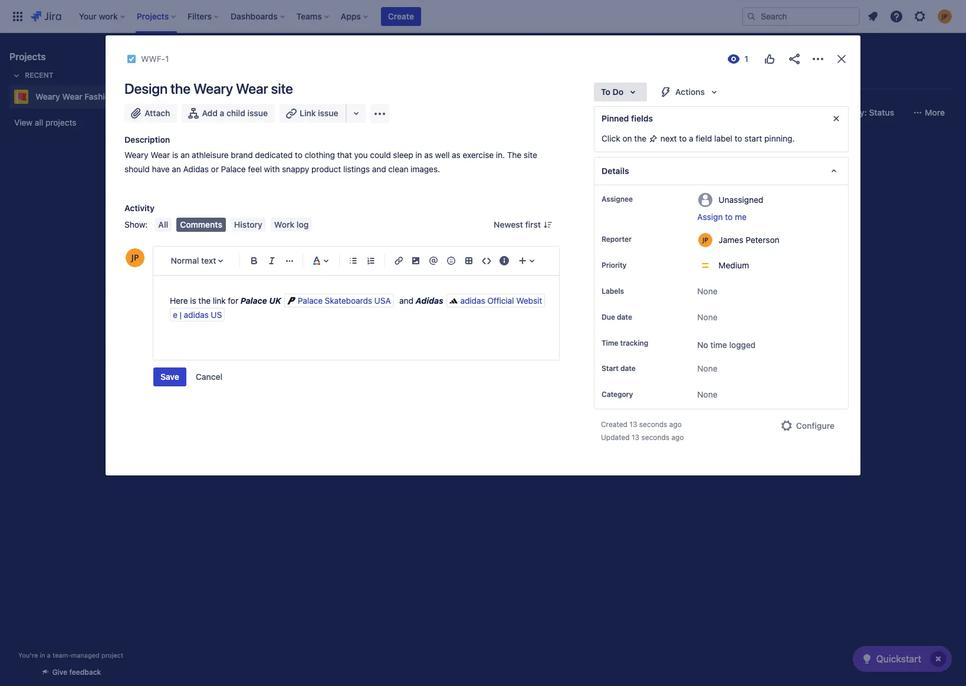 Task type: describe. For each thing, give the bounding box(es) containing it.
add image, video, or file image
[[409, 254, 423, 268]]

listings
[[343, 164, 370, 174]]

1 vertical spatial adidas
[[184, 310, 209, 320]]

that
[[337, 150, 352, 160]]

a for you're in a team-managed project
[[47, 652, 51, 659]]

site inside description weary wear is an athleisure brand dedicated to clothing that you could sleep in as well as exercise in. the site should have an adidas or palace feel with snappy product listings and clean images.
[[524, 150, 538, 160]]

no
[[698, 340, 709, 350]]

hide message image
[[830, 112, 844, 126]]

history
[[234, 220, 263, 230]]

me
[[735, 212, 747, 222]]

in inside description weary wear is an athleisure brand dedicated to clothing that you could sleep in as well as exercise in. the site should have an adidas or palace feel with snappy product listings and clean images.
[[416, 150, 422, 160]]

clean
[[389, 164, 409, 174]]

0 vertical spatial seconds
[[640, 420, 668, 429]]

james peterson image
[[277, 103, 296, 122]]

wwf-1
[[141, 54, 169, 64]]

info panel image
[[498, 254, 512, 268]]

reporter
[[602, 235, 632, 244]]

in progress 0
[[341, 145, 396, 155]]

history button
[[231, 218, 266, 232]]

category
[[602, 390, 634, 399]]

sleep
[[393, 150, 414, 160]]

close image
[[835, 52, 849, 66]]

updated
[[601, 433, 630, 442]]

normal text
[[171, 256, 216, 266]]

add a child issue
[[202, 108, 268, 118]]

assignee pin to top. only you can see pinned fields. image
[[636, 195, 645, 204]]

settings
[[631, 74, 663, 84]]

assign
[[698, 212, 723, 222]]

bullet list ⌘⇧8 image
[[346, 254, 361, 268]]

in.
[[496, 150, 505, 160]]

task image
[[127, 54, 136, 64]]

here
[[170, 296, 188, 306]]

to left start
[[735, 133, 743, 143]]

description
[[125, 135, 170, 145]]

to do button
[[594, 83, 648, 102]]

give feedback
[[52, 668, 101, 677]]

view all projects
[[14, 117, 76, 127]]

fashion
[[85, 91, 115, 102]]

add app image
[[373, 107, 387, 121]]

0 vertical spatial an
[[181, 150, 190, 160]]

wear down 'feel' on the top left of page
[[236, 176, 256, 187]]

is inside description weary wear is an athleisure brand dedicated to clothing that you could sleep in as well as exercise in. the site should have an adidas or palace feel with snappy product listings and clean images.
[[172, 150, 178, 160]]

design the weary wear site inside dialog
[[125, 80, 293, 97]]

design the weary wear site dialog
[[106, 35, 861, 476]]

newest first
[[494, 220, 541, 230]]

share image
[[788, 52, 802, 66]]

date for due date
[[617, 313, 633, 322]]

add a child issue button
[[182, 104, 275, 123]]

pinned
[[602, 113, 629, 123]]

managed
[[71, 652, 100, 659]]

comments button
[[177, 218, 226, 232]]

here is the link for palace uk
[[170, 296, 281, 306]]

priority
[[602, 261, 627, 270]]

Search field
[[743, 7, 861, 26]]

1 vertical spatial 13
[[632, 433, 640, 442]]

add people image
[[303, 106, 318, 120]]

start
[[745, 133, 763, 143]]

to inside description weary wear is an athleisure brand dedicated to clothing that you could sleep in as well as exercise in. the site should have an adidas or palace feel with snappy product listings and clean images.
[[295, 150, 303, 160]]

Search board text field
[[157, 104, 247, 121]]

to for to do
[[601, 87, 611, 97]]

tracking
[[621, 339, 649, 348]]

italic ⌘i image
[[265, 254, 279, 268]]

link web pages and more image
[[349, 106, 363, 120]]

give feedback button
[[33, 663, 108, 682]]

0 vertical spatial ago
[[670, 420, 682, 429]]

work
[[274, 220, 295, 230]]

have
[[152, 164, 170, 174]]

newest first image
[[544, 220, 553, 230]]

palace right for
[[241, 296, 267, 306]]

list link
[[244, 68, 263, 90]]

feedback
[[69, 668, 101, 677]]

next
[[661, 133, 677, 143]]

1 vertical spatial design the weary wear site
[[166, 176, 272, 187]]

text
[[201, 256, 216, 266]]

websit
[[517, 296, 543, 306]]

4 none from the top
[[698, 390, 718, 400]]

all button
[[155, 218, 172, 232]]

profile image of james peterson image
[[126, 248, 145, 267]]

link
[[213, 296, 226, 306]]

log
[[297, 220, 309, 230]]

fields
[[632, 113, 654, 123]]

cancel button
[[189, 368, 230, 387]]

1 0 from the left
[[391, 145, 396, 155]]

summary
[[158, 74, 195, 84]]

you're in a team-managed project
[[18, 652, 123, 659]]

all
[[35, 117, 43, 127]]

to inside button
[[726, 212, 733, 222]]

weary inside description weary wear is an athleisure brand dedicated to clothing that you could sleep in as well as exercise in. the site should have an adidas or palace feel with snappy product listings and clean images.
[[125, 150, 148, 160]]

normal
[[171, 256, 199, 266]]

create inside primary element
[[388, 11, 414, 21]]

wear inside description weary wear is an athleisure brand dedicated to clothing that you could sleep in as well as exercise in. the site should have an adidas or palace feel with snappy product listings and clean images.
[[151, 150, 170, 160]]

next to a field label to start pinning.
[[659, 133, 795, 143]]

give
[[52, 668, 67, 677]]

to for to do 1
[[174, 146, 183, 154]]

official
[[488, 296, 514, 306]]

table image
[[462, 254, 476, 268]]

all
[[158, 220, 168, 230]]

uk
[[269, 296, 281, 306]]

1 vertical spatial 1
[[200, 145, 204, 155]]

weary up add
[[194, 80, 233, 97]]

wwf-1 link
[[141, 52, 169, 66]]

done
[[507, 146, 526, 154]]

the
[[507, 150, 522, 160]]

team-
[[53, 652, 71, 659]]

click
[[602, 133, 621, 143]]

child
[[227, 108, 246, 118]]

design inside dialog
[[125, 80, 168, 97]]

the down copy link to issue "icon"
[[171, 80, 191, 97]]

do for to do 1
[[185, 146, 195, 154]]

to do
[[601, 87, 624, 97]]

created 13 seconds ago updated 13 seconds ago
[[601, 420, 684, 442]]

collapse recent projects image
[[9, 68, 24, 83]]

wwf-
[[141, 54, 165, 64]]

a for next to a field label to start pinning.
[[689, 133, 694, 143]]

1 as from the left
[[425, 150, 433, 160]]

1 vertical spatial an
[[172, 164, 181, 174]]

1 vertical spatial ago
[[672, 433, 684, 442]]

create button inside primary element
[[381, 7, 421, 26]]

3 none from the top
[[698, 364, 718, 374]]

0 horizontal spatial create button
[[156, 223, 316, 244]]

time tracking
[[602, 339, 649, 348]]

e
[[173, 310, 178, 320]]

1 vertical spatial design
[[166, 176, 193, 187]]

adidas inside comment - main content area, start typing to enter text. text field
[[416, 296, 444, 306]]

0 vertical spatial adidas
[[461, 296, 486, 306]]

on
[[623, 133, 633, 143]]

could
[[370, 150, 391, 160]]

labels
[[602, 287, 624, 296]]

code snippet image
[[480, 254, 494, 268]]

bold ⌘b image
[[247, 254, 261, 268]]

1 inside design the weary wear site dialog
[[165, 54, 169, 64]]

newest first button
[[487, 218, 560, 232]]

palace skateboards usa button
[[284, 294, 394, 308]]

adidas official websit e | adidas us
[[173, 296, 543, 320]]



Task type: vqa. For each thing, say whether or not it's contained in the screenshot.
To Do 1 Do
yes



Task type: locate. For each thing, give the bounding box(es) containing it.
1 horizontal spatial a
[[220, 108, 225, 118]]

actions image
[[812, 52, 826, 66]]

0 horizontal spatial issue
[[248, 108, 268, 118]]

well
[[435, 150, 450, 160]]

0 vertical spatial design
[[125, 80, 168, 97]]

2 as from the left
[[452, 150, 461, 160]]

1 horizontal spatial create
[[388, 11, 414, 21]]

work log
[[274, 220, 309, 230]]

exercise
[[463, 150, 494, 160]]

issue inside link issue button
[[318, 108, 339, 118]]

to left athleisure
[[174, 146, 183, 154]]

projects
[[45, 117, 76, 127]]

adidas right | on the left top
[[184, 310, 209, 320]]

do down project
[[613, 87, 624, 97]]

dismiss quickstart image
[[930, 650, 949, 669]]

to inside to do 1
[[174, 146, 183, 154]]

to down project
[[601, 87, 611, 97]]

1 horizontal spatial 1
[[200, 145, 204, 155]]

you
[[354, 150, 368, 160]]

the right on on the right of page
[[635, 133, 647, 143]]

adidas left or
[[183, 164, 209, 174]]

and down could
[[372, 164, 386, 174]]

recent
[[25, 71, 53, 80]]

projects
[[9, 51, 46, 62]]

done 0
[[507, 145, 536, 155]]

is inside comment - main content area, start typing to enter text. text field
[[190, 296, 196, 306]]

2 vertical spatial a
[[47, 652, 51, 659]]

mention image
[[427, 254, 441, 268]]

skateboards
[[325, 296, 372, 306]]

seconds right updated
[[642, 433, 670, 442]]

link image
[[392, 254, 406, 268]]

athleisure
[[192, 150, 229, 160]]

create column image
[[660, 141, 675, 155]]

assign to me button
[[698, 211, 837, 223]]

in
[[341, 146, 348, 154]]

pinning.
[[765, 133, 795, 143]]

2 horizontal spatial a
[[689, 133, 694, 143]]

link issue button
[[280, 104, 347, 123]]

the left link
[[199, 296, 211, 306]]

do inside dropdown button
[[613, 87, 624, 97]]

in right you're
[[40, 652, 45, 659]]

issue right add people icon
[[318, 108, 339, 118]]

design the weary wear site up add
[[125, 80, 293, 97]]

due date pin to top. only you can see pinned fields. image
[[635, 313, 644, 322]]

0 vertical spatial create
[[388, 11, 414, 21]]

more formatting image
[[283, 254, 297, 268]]

site up james peterson icon
[[271, 80, 293, 97]]

issue
[[248, 108, 268, 118], [318, 108, 339, 118]]

issue inside add a child issue button
[[248, 108, 268, 118]]

time
[[602, 339, 619, 348]]

menu bar inside design the weary wear site dialog
[[153, 218, 315, 232]]

us
[[211, 310, 222, 320]]

in up images.
[[416, 150, 422, 160]]

logged
[[730, 340, 756, 350]]

to up the snappy
[[295, 150, 303, 160]]

dedicated
[[255, 150, 293, 160]]

quickstart button
[[853, 646, 953, 672]]

1 vertical spatial seconds
[[642, 433, 670, 442]]

to
[[601, 87, 611, 97], [174, 146, 183, 154]]

the down athleisure
[[195, 176, 207, 187]]

0 vertical spatial 13
[[630, 420, 638, 429]]

seconds right created
[[640, 420, 668, 429]]

wear up "have"
[[151, 150, 170, 160]]

0 vertical spatial to
[[601, 87, 611, 97]]

as left well
[[425, 150, 433, 160]]

1 horizontal spatial adidas
[[416, 296, 444, 306]]

0 horizontal spatial do
[[185, 146, 195, 154]]

0 horizontal spatial is
[[172, 150, 178, 160]]

1 vertical spatial create
[[175, 228, 201, 238]]

1
[[165, 54, 169, 64], [200, 145, 204, 155]]

project
[[601, 74, 629, 84]]

or
[[211, 164, 219, 174]]

view all projects link
[[9, 112, 132, 133]]

palace down brand
[[221, 164, 246, 174]]

date right start
[[621, 364, 636, 373]]

1 vertical spatial in
[[40, 652, 45, 659]]

do inside to do 1
[[185, 146, 195, 154]]

james
[[719, 235, 744, 245]]

1 horizontal spatial create button
[[381, 7, 421, 26]]

project
[[101, 652, 123, 659]]

0 vertical spatial is
[[172, 150, 178, 160]]

calendar
[[275, 74, 310, 84]]

Comment - Main content area, start typing to enter text. text field
[[170, 292, 546, 343]]

0 horizontal spatial as
[[425, 150, 433, 160]]

to do 1
[[174, 145, 204, 155]]

wear up view all projects link
[[62, 91, 82, 102]]

an
[[181, 150, 190, 160], [172, 164, 181, 174]]

2 0 from the left
[[531, 145, 536, 155]]

1 horizontal spatial adidas
[[461, 296, 486, 306]]

weary down recent
[[35, 91, 60, 102]]

time tracking pin to top. only you can see pinned fields. image
[[651, 339, 661, 348]]

attach
[[145, 108, 170, 118]]

adidas down mention "icon"
[[416, 296, 444, 306]]

0 horizontal spatial adidas
[[183, 164, 209, 174]]

1 vertical spatial date
[[621, 364, 636, 373]]

weary down or
[[210, 176, 234, 187]]

in
[[416, 150, 422, 160], [40, 652, 45, 659]]

details element
[[594, 157, 849, 185]]

description weary wear is an athleisure brand dedicated to clothing that you could sleep in as well as exercise in. the site should have an adidas or palace feel with snappy product listings and clean images.
[[125, 135, 540, 174]]

wear up child
[[236, 80, 268, 97]]

0 vertical spatial 1
[[165, 54, 169, 64]]

0 horizontal spatial in
[[40, 652, 45, 659]]

to left me
[[726, 212, 733, 222]]

1 vertical spatial a
[[689, 133, 694, 143]]

to right next in the right of the page
[[680, 133, 687, 143]]

0 vertical spatial do
[[613, 87, 624, 97]]

1 down "search board" "text field"
[[200, 145, 204, 155]]

1 horizontal spatial issue
[[318, 108, 339, 118]]

1 horizontal spatial to
[[601, 87, 611, 97]]

1 horizontal spatial as
[[452, 150, 461, 160]]

board
[[210, 74, 233, 84]]

1 up summary
[[165, 54, 169, 64]]

tab list
[[149, 68, 960, 90]]

primary element
[[7, 0, 743, 33]]

cancel
[[196, 372, 223, 382]]

weary wear fashion
[[35, 91, 115, 102]]

and
[[372, 164, 386, 174], [400, 296, 414, 306]]

and inside comment - main content area, start typing to enter text. text field
[[400, 296, 414, 306]]

adidas left official
[[461, 296, 486, 306]]

design down "have"
[[166, 176, 193, 187]]

unassigned
[[719, 194, 764, 205]]

1 vertical spatial site
[[524, 150, 538, 160]]

label
[[715, 133, 733, 143]]

weary
[[194, 80, 233, 97], [35, 91, 60, 102], [125, 150, 148, 160], [210, 176, 234, 187]]

0 horizontal spatial 1
[[165, 54, 169, 64]]

1 vertical spatial adidas
[[416, 296, 444, 306]]

0 vertical spatial create button
[[381, 7, 421, 26]]

0 vertical spatial adidas
[[183, 164, 209, 174]]

0 horizontal spatial adidas
[[184, 310, 209, 320]]

1 horizontal spatial 0
[[531, 145, 536, 155]]

save
[[161, 372, 179, 382]]

2 vertical spatial site
[[258, 176, 272, 187]]

and inside description weary wear is an athleisure brand dedicated to clothing that you could sleep in as well as exercise in. the site should have an adidas or palace feel with snappy product listings and clean images.
[[372, 164, 386, 174]]

0 horizontal spatial a
[[47, 652, 51, 659]]

1 horizontal spatial in
[[416, 150, 422, 160]]

normal text button
[[165, 248, 235, 274]]

jira image
[[31, 9, 61, 23], [31, 9, 61, 23]]

1 vertical spatial do
[[185, 146, 195, 154]]

0 vertical spatial in
[[416, 150, 422, 160]]

site down with
[[258, 176, 272, 187]]

actions button
[[652, 83, 729, 102]]

menu bar containing all
[[153, 218, 315, 232]]

0 horizontal spatial create
[[175, 228, 201, 238]]

the inside comment - main content area, start typing to enter text. text field
[[199, 296, 211, 306]]

snappy
[[282, 164, 309, 174]]

0 horizontal spatial and
[[372, 164, 386, 174]]

check image
[[860, 652, 875, 666]]

field
[[696, 133, 713, 143]]

weary up should
[[125, 150, 148, 160]]

1 vertical spatial is
[[190, 296, 196, 306]]

project settings
[[601, 74, 663, 84]]

a inside button
[[220, 108, 225, 118]]

emoji image
[[445, 254, 459, 268]]

assignee
[[602, 195, 633, 204]]

link
[[300, 108, 316, 118]]

1 vertical spatial to
[[174, 146, 183, 154]]

menu bar
[[153, 218, 315, 232]]

site right the
[[524, 150, 538, 160]]

usa
[[375, 296, 391, 306]]

wear
[[236, 80, 268, 97], [62, 91, 82, 102], [151, 150, 170, 160], [236, 176, 256, 187]]

adidas
[[461, 296, 486, 306], [184, 310, 209, 320]]

quickstart
[[877, 654, 922, 665]]

should
[[125, 164, 150, 174]]

1 horizontal spatial is
[[190, 296, 196, 306]]

product
[[312, 164, 341, 174]]

search image
[[747, 12, 757, 21]]

medium
[[719, 260, 750, 270]]

numbered list ⌘⇧7 image
[[364, 254, 378, 268]]

is left athleisure
[[172, 150, 178, 160]]

palace right uk
[[298, 296, 323, 306]]

link issue
[[300, 108, 339, 118]]

1 none from the top
[[698, 286, 718, 296]]

0 vertical spatial date
[[617, 313, 633, 322]]

adidas inside description weary wear is an athleisure brand dedicated to clothing that you could sleep in as well as exercise in. the site should have an adidas or palace feel with snappy product listings and clean images.
[[183, 164, 209, 174]]

tab list containing board
[[149, 68, 960, 90]]

a
[[220, 108, 225, 118], [689, 133, 694, 143], [47, 652, 51, 659]]

you're
[[18, 652, 38, 659]]

to inside dropdown button
[[601, 87, 611, 97]]

0 horizontal spatial 0
[[391, 145, 396, 155]]

issue right child
[[248, 108, 268, 118]]

vote options: no one has voted for this issue yet. image
[[763, 52, 777, 66]]

activity
[[125, 203, 155, 213]]

a left field
[[689, 133, 694, 143]]

0 vertical spatial a
[[220, 108, 225, 118]]

palace inside description weary wear is an athleisure brand dedicated to clothing that you could sleep in as well as exercise in. the site should have an adidas or palace feel with snappy product listings and clean images.
[[221, 164, 246, 174]]

palace inside button
[[298, 296, 323, 306]]

13 right created
[[630, 420, 638, 429]]

1 vertical spatial create button
[[156, 223, 316, 244]]

palace
[[221, 164, 246, 174], [241, 296, 267, 306], [298, 296, 323, 306]]

2 issue from the left
[[318, 108, 339, 118]]

do down "search board" "text field"
[[185, 146, 195, 154]]

an right "have"
[[172, 164, 181, 174]]

time
[[711, 340, 728, 350]]

show:
[[125, 220, 148, 230]]

date
[[617, 313, 633, 322], [621, 364, 636, 373]]

0 vertical spatial and
[[372, 164, 386, 174]]

comments
[[180, 220, 222, 230]]

clothing
[[305, 150, 335, 160]]

as right well
[[452, 150, 461, 160]]

with
[[264, 164, 280, 174]]

1 horizontal spatial and
[[400, 296, 414, 306]]

1 issue from the left
[[248, 108, 268, 118]]

1 horizontal spatial do
[[613, 87, 624, 97]]

design the weary wear site down or
[[166, 176, 272, 187]]

0 right done
[[531, 145, 536, 155]]

date for start date
[[621, 364, 636, 373]]

0 horizontal spatial to
[[174, 146, 183, 154]]

an left athleisure
[[181, 150, 190, 160]]

newest
[[494, 220, 523, 230]]

design up attach button
[[125, 80, 168, 97]]

copy link to issue image
[[167, 54, 176, 63]]

1 vertical spatial and
[[400, 296, 414, 306]]

is right here
[[190, 296, 196, 306]]

0 up "clean"
[[391, 145, 396, 155]]

a right add
[[220, 108, 225, 118]]

13 right updated
[[632, 433, 640, 442]]

create banner
[[0, 0, 967, 33]]

a left "team-"
[[47, 652, 51, 659]]

work log button
[[271, 218, 312, 232]]

2 none from the top
[[698, 312, 718, 322]]

and right "usa"
[[400, 296, 414, 306]]

do for to do
[[613, 87, 624, 97]]

create button
[[381, 7, 421, 26], [156, 223, 316, 244]]

date left due date pin to top. only you can see pinned fields. icon
[[617, 313, 633, 322]]

0 vertical spatial design the weary wear site
[[125, 80, 293, 97]]

0 vertical spatial site
[[271, 80, 293, 97]]

assign to me
[[698, 212, 747, 222]]



